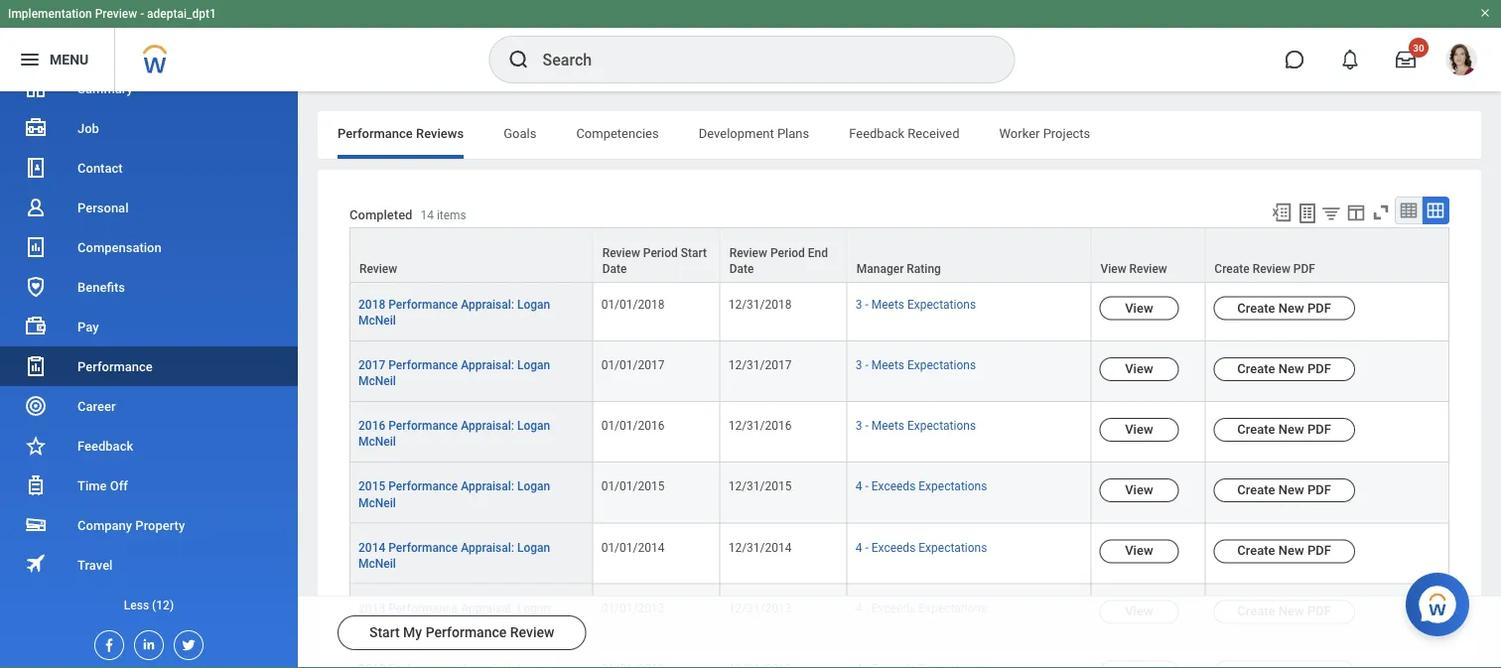 Task type: describe. For each thing, give the bounding box(es) containing it.
performance for 2018
[[389, 298, 458, 312]]

end
[[808, 246, 828, 260]]

close environment banner image
[[1480, 7, 1491, 19]]

create new pdf for create new pdf 'button' within row
[[1238, 240, 1332, 255]]

2017 performance appraisal: logan mcneil
[[358, 358, 550, 388]]

14
[[420, 208, 434, 222]]

appraisal: for 2014 performance appraisal: logan mcneil
[[461, 541, 514, 554]]

12/31/2016
[[729, 419, 792, 433]]

completed 14 items
[[350, 207, 467, 222]]

time off image
[[24, 474, 48, 497]]

company
[[77, 518, 132, 533]]

logan for 2015 performance appraisal: logan mcneil
[[517, 480, 550, 494]]

inbox large image
[[1396, 50, 1416, 70]]

start inside start my performance review button
[[369, 625, 400, 641]]

2015
[[358, 480, 386, 494]]

summary
[[77, 81, 133, 96]]

create new pdf button inside row
[[1214, 236, 1355, 260]]

7 new from the top
[[1279, 604, 1305, 619]]

contact
[[77, 160, 123, 175]]

12/31/2018
[[729, 298, 792, 312]]

2018
[[358, 298, 386, 312]]

summary image
[[24, 76, 48, 100]]

2014 performance appraisal: logan mcneil
[[358, 541, 550, 570]]

justify image
[[18, 48, 42, 71]]

review period start date
[[602, 246, 707, 276]]

exceeds for 12/31/2014
[[872, 541, 916, 554]]

5 row from the top
[[350, 463, 1450, 524]]

job
[[77, 121, 99, 136]]

profile logan mcneil image
[[1446, 44, 1478, 80]]

benefits link
[[0, 267, 298, 307]]

30
[[1413, 42, 1425, 54]]

start my performance review
[[369, 625, 554, 641]]

review inside "review period end date"
[[730, 246, 767, 260]]

contact image
[[24, 156, 48, 180]]

exceeds for 12/31/2013
[[872, 601, 916, 615]]

3 create new pdf button from the top
[[1214, 357, 1355, 381]]

expectations for 12/31/2018
[[908, 298, 976, 312]]

4 for 12/31/2013
[[856, 601, 862, 615]]

worker
[[999, 126, 1040, 141]]

4 - exceeds expectations link for 12/31/2014
[[856, 537, 987, 554]]

rating
[[907, 262, 941, 276]]

logan for 2017 performance appraisal: logan mcneil
[[517, 358, 550, 372]]

contact link
[[0, 148, 298, 188]]

tab list containing performance reviews
[[318, 111, 1482, 159]]

feedback for feedback received
[[849, 126, 905, 141]]

12/31/2014
[[729, 541, 792, 554]]

start my performance review button
[[338, 616, 586, 650]]

travel image
[[24, 552, 48, 575]]

off
[[110, 478, 128, 493]]

- inside menu banner
[[140, 7, 144, 21]]

list containing summary
[[0, 69, 298, 625]]

export to worksheets image
[[1296, 202, 1320, 225]]

feedback link
[[0, 426, 298, 466]]

items
[[437, 208, 467, 222]]

select to filter grid data image
[[1321, 203, 1343, 223]]

summary link
[[0, 69, 298, 108]]

job link
[[0, 108, 298, 148]]

4 - exceeds expectations for 12/31/2015
[[856, 480, 987, 494]]

worker projects
[[999, 126, 1091, 141]]

property
[[135, 518, 185, 533]]

review inside review period start date
[[602, 246, 640, 260]]

performance reviews
[[338, 126, 464, 141]]

- for 12/31/2018
[[865, 298, 869, 312]]

personal
[[77, 200, 129, 215]]

2016 performance appraisal: logan mcneil
[[358, 419, 550, 449]]

completed
[[350, 207, 413, 222]]

- for 12/31/2014
[[865, 541, 869, 554]]

01/01/2017
[[601, 358, 665, 372]]

twitter image
[[175, 632, 197, 653]]

adeptai_dpt1
[[147, 7, 216, 21]]

appraisal: for 2019 performance appraisal: logan mcneil
[[461, 237, 514, 251]]

compensation image
[[24, 235, 48, 259]]

2 new from the top
[[1279, 300, 1305, 315]]

3 row from the top
[[350, 341, 1450, 402]]

projects
[[1043, 126, 1091, 141]]

create new pdf for third create new pdf 'button' from the bottom of the page
[[1238, 483, 1332, 497]]

2013 performance appraisal: logan mcneil
[[358, 601, 550, 631]]

expectations for 12/31/2015
[[919, 480, 987, 494]]

create review pdf
[[1215, 262, 1316, 276]]

date for review period start date
[[602, 262, 627, 276]]

2018 performance appraisal: logan mcneil link
[[358, 294, 550, 327]]

performance inside tab list
[[338, 126, 413, 141]]

3 - meets expectations for 12/31/2016
[[856, 419, 976, 433]]

view inside popup button
[[1101, 262, 1127, 276]]

4 for 12/31/2014
[[856, 541, 862, 554]]

01/01/2015
[[601, 480, 665, 494]]

2016 performance appraisal: logan mcneil link
[[358, 415, 550, 449]]

12/31/2019
[[729, 237, 792, 251]]

6 row from the top
[[350, 524, 1450, 584]]

performance for 2015
[[389, 480, 458, 494]]

less
[[124, 598, 149, 612]]

personal image
[[24, 196, 48, 219]]

review button
[[351, 228, 592, 282]]

career link
[[0, 386, 298, 426]]

4 row from the top
[[350, 402, 1450, 463]]

30 button
[[1384, 38, 1429, 81]]

menu
[[50, 51, 89, 68]]

- for 12/31/2013
[[865, 601, 869, 615]]

mcneil for 2014
[[358, 556, 396, 570]]

4 - exceeds expectations for 12/31/2013
[[856, 601, 987, 615]]

2016
[[358, 419, 386, 433]]

company property
[[77, 518, 185, 533]]

notifications large image
[[1341, 50, 1360, 70]]

create inside popup button
[[1215, 262, 1250, 276]]

benefits
[[77, 280, 125, 294]]

- for 12/31/2019
[[865, 237, 869, 251]]

4 new from the top
[[1279, 422, 1305, 437]]

travel
[[77, 558, 113, 572]]

pay image
[[24, 315, 48, 339]]

manager rating
[[857, 262, 941, 276]]

expectations for 12/31/2017
[[908, 358, 976, 372]]

competencies
[[576, 126, 659, 141]]

compensation
[[77, 240, 162, 255]]

logan for 2016 performance appraisal: logan mcneil
[[517, 419, 550, 433]]

received
[[908, 126, 960, 141]]

logan for 2013 performance appraisal: logan mcneil
[[517, 601, 550, 615]]

create new pdf for sixth create new pdf 'button' from the bottom of the page
[[1238, 300, 1332, 315]]

company property image
[[24, 513, 48, 537]]

2019 performance appraisal: logan mcneil link
[[358, 233, 550, 267]]

export to excel image
[[1271, 202, 1293, 223]]

mcneil for 2015
[[358, 496, 396, 510]]

01/01/2018
[[601, 298, 665, 312]]

4 view button from the top
[[1100, 479, 1179, 503]]

goals
[[504, 126, 537, 141]]

click to view/edit grid preferences image
[[1346, 202, 1367, 223]]

create review pdf button
[[1206, 228, 1449, 282]]

period for start
[[643, 246, 678, 260]]

7 row from the top
[[350, 584, 1450, 645]]

3 view button from the top
[[1100, 418, 1179, 442]]

job image
[[24, 116, 48, 140]]

performance for 2017
[[389, 358, 458, 372]]

preview
[[95, 7, 137, 21]]

2014 performance appraisal: logan mcneil link
[[358, 537, 550, 570]]

pay
[[77, 319, 99, 334]]

performance image
[[24, 355, 48, 378]]

plans
[[777, 126, 810, 141]]

3 for 12/31/2016
[[856, 419, 862, 433]]

4 create new pdf button from the top
[[1214, 418, 1355, 442]]

01/01/2019
[[601, 237, 665, 251]]

pdf inside popup button
[[1294, 262, 1316, 276]]

manager rating button
[[848, 228, 1091, 282]]

linkedin image
[[135, 632, 157, 652]]

expectations for 12/31/2019
[[908, 237, 976, 251]]

2018 performance appraisal: logan mcneil
[[358, 298, 550, 327]]

navigation pane region
[[0, 69, 298, 668]]

review period end date button
[[721, 228, 847, 282]]



Task type: locate. For each thing, give the bounding box(es) containing it.
appraisal: down items
[[461, 237, 514, 251]]

less (12)
[[124, 598, 174, 612]]

feedback up time off
[[77, 438, 133, 453]]

less (12) button
[[0, 593, 298, 617]]

review
[[602, 246, 640, 260], [730, 246, 767, 260], [359, 262, 397, 276], [1130, 262, 1168, 276], [1253, 262, 1291, 276], [510, 625, 554, 641]]

01/01/2014
[[601, 541, 665, 554]]

3
[[856, 237, 862, 251], [856, 298, 862, 312], [856, 358, 862, 372], [856, 419, 862, 433]]

less (12) button
[[0, 585, 298, 625]]

mcneil inside 2016 performance appraisal: logan mcneil
[[358, 435, 396, 449]]

development plans
[[699, 126, 810, 141]]

2 3 - meets expectations link from the top
[[856, 294, 976, 312]]

mcneil for 2016
[[358, 435, 396, 449]]

2 vertical spatial exceeds
[[872, 601, 916, 615]]

3 3 - meets expectations link from the top
[[856, 354, 976, 372]]

2 3 from the top
[[856, 298, 862, 312]]

view review
[[1101, 262, 1168, 276]]

appraisal: inside 2013 performance appraisal: logan mcneil
[[461, 601, 514, 615]]

- for 12/31/2016
[[865, 419, 869, 433]]

mcneil down 2014
[[358, 556, 396, 570]]

performance for 2014
[[389, 541, 458, 554]]

mcneil
[[358, 253, 396, 267], [358, 314, 396, 327], [358, 374, 396, 388], [358, 435, 396, 449], [358, 496, 396, 510], [358, 556, 396, 570], [358, 617, 396, 631]]

3 exceeds from the top
[[872, 601, 916, 615]]

4 - exceeds expectations link for 12/31/2013
[[856, 597, 987, 615]]

1 logan from the top
[[517, 237, 550, 251]]

4 right 12/31/2014
[[856, 541, 862, 554]]

2015 performance appraisal: logan mcneil link
[[358, 476, 550, 510]]

3 - meets expectations for 12/31/2017
[[856, 358, 976, 372]]

feedback received
[[849, 126, 960, 141]]

expectations for 12/31/2016
[[908, 419, 976, 433]]

appraisal: down 2018 performance appraisal: logan mcneil
[[461, 358, 514, 372]]

1 vertical spatial 4 - exceeds expectations link
[[856, 537, 987, 554]]

3 - meets expectations link for 12/31/2016
[[856, 415, 976, 433]]

meets for 12/31/2019
[[872, 237, 905, 251]]

appraisal: down 2016 performance appraisal: logan mcneil
[[461, 480, 514, 494]]

personal link
[[0, 188, 298, 227]]

compensation link
[[0, 227, 298, 267]]

7 create new pdf from the top
[[1238, 604, 1332, 619]]

2013 performance appraisal: logan mcneil link
[[358, 597, 550, 631]]

2 row from the top
[[350, 281, 1450, 341]]

5 logan from the top
[[517, 480, 550, 494]]

appraisal: for 2018 performance appraisal: logan mcneil
[[461, 298, 514, 312]]

6 logan from the top
[[517, 541, 550, 554]]

create new pdf for seventh create new pdf 'button' from the top
[[1238, 604, 1332, 619]]

4 3 - meets expectations from the top
[[856, 419, 976, 433]]

2 4 - exceeds expectations from the top
[[856, 541, 987, 554]]

start inside review period start date
[[681, 246, 707, 260]]

1 meets from the top
[[872, 237, 905, 251]]

1 horizontal spatial start
[[681, 246, 707, 260]]

5 mcneil from the top
[[358, 496, 396, 510]]

performance inside 2013 performance appraisal: logan mcneil
[[389, 601, 458, 615]]

1 3 - meets expectations from the top
[[856, 237, 976, 251]]

0 vertical spatial start
[[681, 246, 707, 260]]

start down 2013
[[369, 625, 400, 641]]

6 new from the top
[[1279, 543, 1305, 558]]

period for end
[[770, 246, 805, 260]]

1 create new pdf from the top
[[1238, 240, 1332, 255]]

performance link
[[0, 347, 298, 386]]

period inside "review period end date"
[[770, 246, 805, 260]]

1 date from the left
[[602, 262, 627, 276]]

review period start date button
[[593, 228, 720, 282]]

date down 01/01/2019
[[602, 262, 627, 276]]

4 - exceeds expectations link for 12/31/2015
[[856, 476, 987, 494]]

3 4 - exceeds expectations from the top
[[856, 601, 987, 615]]

appraisal: down 2017 performance appraisal: logan mcneil
[[461, 419, 514, 433]]

appraisal: for 2017 performance appraisal: logan mcneil
[[461, 358, 514, 372]]

appraisal: for 2013 performance appraisal: logan mcneil
[[461, 601, 514, 615]]

2 vertical spatial 4 - exceeds expectations link
[[856, 597, 987, 615]]

3 logan from the top
[[517, 358, 550, 372]]

performance inside 2015 performance appraisal: logan mcneil
[[389, 480, 458, 494]]

feedback inside tab list
[[849, 126, 905, 141]]

3 new from the top
[[1279, 361, 1305, 376]]

appraisal: down review "popup button" at the top left of page
[[461, 298, 514, 312]]

date inside review period start date
[[602, 262, 627, 276]]

2 4 from the top
[[856, 541, 862, 554]]

view
[[1101, 262, 1127, 276], [1125, 300, 1153, 315], [1125, 361, 1153, 376], [1125, 422, 1153, 437], [1125, 483, 1153, 497], [1125, 543, 1153, 558], [1125, 604, 1153, 619]]

performance
[[338, 126, 413, 141], [389, 237, 458, 251], [389, 298, 458, 312], [389, 358, 458, 372], [77, 359, 153, 374], [389, 419, 458, 433], [389, 480, 458, 494], [389, 541, 458, 554], [389, 601, 458, 615], [426, 625, 507, 641]]

time
[[77, 478, 107, 493]]

review inside button
[[510, 625, 554, 641]]

5 appraisal: from the top
[[461, 480, 514, 494]]

1 vertical spatial exceeds
[[872, 541, 916, 554]]

1 3 from the top
[[856, 237, 862, 251]]

period inside review period start date
[[643, 246, 678, 260]]

3 meets from the top
[[872, 358, 905, 372]]

4 3 from the top
[[856, 419, 862, 433]]

3 - meets expectations inside create new pdf row
[[856, 237, 976, 251]]

create new pdf for 3rd create new pdf 'button' from the top
[[1238, 361, 1332, 376]]

logan inside 2015 performance appraisal: logan mcneil
[[517, 480, 550, 494]]

pay link
[[0, 307, 298, 347]]

logan inside 2017 performance appraisal: logan mcneil
[[517, 358, 550, 372]]

feedback for feedback
[[77, 438, 133, 453]]

3 4 from the top
[[856, 601, 862, 615]]

appraisal: inside 2014 performance appraisal: logan mcneil
[[461, 541, 514, 554]]

1 horizontal spatial period
[[770, 246, 805, 260]]

3 - meets expectations link for 12/31/2018
[[856, 294, 976, 312]]

7 mcneil from the top
[[358, 617, 396, 631]]

6 create new pdf button from the top
[[1214, 540, 1355, 563]]

3 3 - meets expectations from the top
[[856, 358, 976, 372]]

performance for 2019
[[389, 237, 458, 251]]

4
[[856, 480, 862, 494], [856, 541, 862, 554], [856, 601, 862, 615]]

logan inside 2016 performance appraisal: logan mcneil
[[517, 419, 550, 433]]

benefits image
[[24, 275, 48, 299]]

6 view button from the top
[[1100, 600, 1179, 624]]

expand table image
[[1426, 201, 1446, 220]]

create new pdf button
[[1214, 236, 1355, 260], [1214, 297, 1355, 320], [1214, 357, 1355, 381], [1214, 418, 1355, 442], [1214, 479, 1355, 503], [1214, 540, 1355, 563], [1214, 600, 1355, 624]]

7 appraisal: from the top
[[461, 601, 514, 615]]

time off link
[[0, 466, 298, 505]]

period up 01/01/2018
[[643, 246, 678, 260]]

logan down 2016 performance appraisal: logan mcneil
[[517, 480, 550, 494]]

8 row from the top
[[350, 645, 1450, 668]]

Search Workday  search field
[[543, 38, 974, 81]]

1 period from the left
[[643, 246, 678, 260]]

appraisal:
[[461, 237, 514, 251], [461, 298, 514, 312], [461, 358, 514, 372], [461, 419, 514, 433], [461, 480, 514, 494], [461, 541, 514, 554], [461, 601, 514, 615]]

performance inside 2014 performance appraisal: logan mcneil
[[389, 541, 458, 554]]

4 - exceeds expectations
[[856, 480, 987, 494], [856, 541, 987, 554], [856, 601, 987, 615]]

4 - exceeds expectations link
[[856, 476, 987, 494], [856, 537, 987, 554], [856, 597, 987, 615]]

3 create new pdf from the top
[[1238, 361, 1332, 376]]

2 vertical spatial 4
[[856, 601, 862, 615]]

- for 12/31/2015
[[865, 480, 869, 494]]

tab list
[[318, 111, 1482, 159]]

logan for 2018 performance appraisal: logan mcneil
[[517, 298, 550, 312]]

4 right 12/31/2015 at the bottom
[[856, 480, 862, 494]]

01/01/2016
[[601, 419, 665, 433]]

review inside "popup button"
[[359, 262, 397, 276]]

4 logan from the top
[[517, 419, 550, 433]]

3 for 12/31/2017
[[856, 358, 862, 372]]

0 horizontal spatial feedback
[[77, 438, 133, 453]]

appraisal: inside 2018 performance appraisal: logan mcneil
[[461, 298, 514, 312]]

logan inside 2019 performance appraisal: logan mcneil
[[517, 237, 550, 251]]

(12)
[[152, 598, 174, 612]]

search image
[[507, 48, 531, 71]]

mcneil for 2019
[[358, 253, 396, 267]]

mcneil inside 2015 performance appraisal: logan mcneil
[[358, 496, 396, 510]]

logan for 2019 performance appraisal: logan mcneil
[[517, 237, 550, 251]]

company property link
[[0, 505, 298, 545]]

0 horizontal spatial period
[[643, 246, 678, 260]]

0 horizontal spatial date
[[602, 262, 627, 276]]

development
[[699, 126, 774, 141]]

0 vertical spatial 4 - exceeds expectations
[[856, 480, 987, 494]]

2 exceeds from the top
[[872, 541, 916, 554]]

performance inside navigation pane region
[[77, 359, 153, 374]]

3 - meets expectations link for 12/31/2017
[[856, 354, 976, 372]]

feedback
[[849, 126, 905, 141], [77, 438, 133, 453]]

my
[[403, 625, 422, 641]]

1 4 - exceeds expectations from the top
[[856, 480, 987, 494]]

1 appraisal: from the top
[[461, 237, 514, 251]]

performance up career
[[77, 359, 153, 374]]

performance right the my
[[426, 625, 507, 641]]

12/31/2015
[[729, 480, 792, 494]]

logan inside 2014 performance appraisal: logan mcneil
[[517, 541, 550, 554]]

appraisal: inside 2017 performance appraisal: logan mcneil
[[461, 358, 514, 372]]

create new pdf
[[1238, 240, 1332, 255], [1238, 300, 1332, 315], [1238, 361, 1332, 376], [1238, 422, 1332, 437], [1238, 483, 1332, 497], [1238, 543, 1332, 558], [1238, 604, 1332, 619]]

3 3 from the top
[[856, 358, 862, 372]]

menu button
[[0, 28, 114, 91]]

01/01/2013
[[601, 601, 665, 615]]

1 vertical spatial 4 - exceeds expectations
[[856, 541, 987, 554]]

2 logan from the top
[[517, 298, 550, 312]]

mcneil for 2017
[[358, 374, 396, 388]]

start
[[681, 246, 707, 260], [369, 625, 400, 641]]

2019 performance appraisal: logan mcneil
[[358, 237, 550, 267]]

2 meets from the top
[[872, 298, 905, 312]]

performance left reviews
[[338, 126, 413, 141]]

create new pdf row
[[350, 220, 1450, 281]]

meets for 12/31/2018
[[872, 298, 905, 312]]

period
[[643, 246, 678, 260], [770, 246, 805, 260]]

1 row from the top
[[350, 227, 1450, 283]]

4 right 12/31/2013
[[856, 601, 862, 615]]

6 create new pdf from the top
[[1238, 543, 1332, 558]]

3 - meets expectations for 12/31/2018
[[856, 298, 976, 312]]

2014
[[358, 541, 386, 554]]

performance right 2015
[[389, 480, 458, 494]]

performance right 2018 at top left
[[389, 298, 458, 312]]

mcneil for 2013
[[358, 617, 396, 631]]

3 - meets expectations
[[856, 237, 976, 251], [856, 298, 976, 312], [856, 358, 976, 372], [856, 419, 976, 433]]

feedback inside navigation pane region
[[77, 438, 133, 453]]

mcneil down 2019
[[358, 253, 396, 267]]

mcneil inside 2019 performance appraisal: logan mcneil
[[358, 253, 396, 267]]

time off
[[77, 478, 128, 493]]

1 view button from the top
[[1100, 297, 1179, 320]]

1 horizontal spatial feedback
[[849, 126, 905, 141]]

logan for 2014 performance appraisal: logan mcneil
[[517, 541, 550, 554]]

performance for 2016
[[389, 419, 458, 433]]

4 mcneil from the top
[[358, 435, 396, 449]]

3 - meets expectations link
[[856, 233, 976, 251], [856, 294, 976, 312], [856, 354, 976, 372], [856, 415, 976, 433]]

list
[[0, 69, 298, 625]]

expectations for 12/31/2013
[[919, 601, 987, 615]]

toolbar
[[1262, 197, 1450, 227]]

2013
[[358, 601, 386, 615]]

pdf
[[1308, 240, 1332, 255], [1294, 262, 1316, 276], [1308, 300, 1332, 315], [1308, 361, 1332, 376], [1308, 422, 1332, 437], [1308, 483, 1332, 497], [1308, 543, 1332, 558], [1308, 604, 1332, 619]]

5 new from the top
[[1279, 483, 1305, 497]]

2015 performance appraisal: logan mcneil
[[358, 480, 550, 510]]

feedback image
[[24, 434, 48, 458]]

2017
[[358, 358, 386, 372]]

4 for 12/31/2015
[[856, 480, 862, 494]]

mcneil for 2018
[[358, 314, 396, 327]]

3 4 - exceeds expectations link from the top
[[856, 597, 987, 615]]

mcneil inside 2013 performance appraisal: logan mcneil
[[358, 617, 396, 631]]

2 mcneil from the top
[[358, 314, 396, 327]]

mcneil down 2015
[[358, 496, 396, 510]]

date
[[602, 262, 627, 276], [730, 262, 754, 276]]

1 vertical spatial 4
[[856, 541, 862, 554]]

12/31/2013
[[729, 601, 792, 615]]

logan up start my performance review
[[517, 601, 550, 615]]

mcneil inside 2017 performance appraisal: logan mcneil
[[358, 374, 396, 388]]

logan left 01/01/2019
[[517, 237, 550, 251]]

create inside row
[[1238, 240, 1276, 255]]

1 vertical spatial start
[[369, 625, 400, 641]]

mcneil down 2018 at top left
[[358, 314, 396, 327]]

performance right 2016
[[389, 419, 458, 433]]

3 appraisal: from the top
[[461, 358, 514, 372]]

expectations inside create new pdf row
[[908, 237, 976, 251]]

0 vertical spatial feedback
[[849, 126, 905, 141]]

date for review period end date
[[730, 262, 754, 276]]

table image
[[1399, 201, 1419, 220]]

3 - meets expectations for 12/31/2019
[[856, 237, 976, 251]]

career
[[77, 399, 116, 414]]

date inside "review period end date"
[[730, 262, 754, 276]]

mcneil down 2017
[[358, 374, 396, 388]]

- for 12/31/2017
[[865, 358, 869, 372]]

logan inside 2018 performance appraisal: logan mcneil
[[517, 298, 550, 312]]

12/31/2017
[[729, 358, 792, 372]]

mcneil down 2013
[[358, 617, 396, 631]]

performance up the my
[[389, 601, 458, 615]]

create
[[1238, 240, 1276, 255], [1215, 262, 1250, 276], [1238, 300, 1276, 315], [1238, 361, 1276, 376], [1238, 422, 1276, 437], [1238, 483, 1276, 497], [1238, 543, 1276, 558], [1238, 604, 1276, 619]]

1 4 from the top
[[856, 480, 862, 494]]

appraisal: up start my performance review
[[461, 601, 514, 615]]

logan down 2015 performance appraisal: logan mcneil
[[517, 541, 550, 554]]

appraisal: inside 2015 performance appraisal: logan mcneil
[[461, 480, 514, 494]]

7 logan from the top
[[517, 601, 550, 615]]

0 vertical spatial 4 - exceeds expectations link
[[856, 476, 987, 494]]

1 create new pdf button from the top
[[1214, 236, 1355, 260]]

meets inside create new pdf row
[[872, 237, 905, 251]]

period left end
[[770, 246, 805, 260]]

1 vertical spatial feedback
[[77, 438, 133, 453]]

1 horizontal spatial date
[[730, 262, 754, 276]]

pdf inside row
[[1308, 240, 1332, 255]]

2 appraisal: from the top
[[461, 298, 514, 312]]

performance inside 2017 performance appraisal: logan mcneil
[[389, 358, 458, 372]]

2 vertical spatial 4 - exceeds expectations
[[856, 601, 987, 615]]

meets for 12/31/2016
[[872, 419, 905, 433]]

create new pdf for second create new pdf 'button' from the bottom of the page
[[1238, 543, 1332, 558]]

2 date from the left
[[730, 262, 754, 276]]

performance inside 2016 performance appraisal: logan mcneil
[[389, 419, 458, 433]]

2 view button from the top
[[1100, 357, 1179, 381]]

appraisal: for 2016 performance appraisal: logan mcneil
[[461, 419, 514, 433]]

5 create new pdf from the top
[[1238, 483, 1332, 497]]

0 horizontal spatial start
[[369, 625, 400, 641]]

date down 12/31/2019
[[730, 262, 754, 276]]

implementation preview -   adeptai_dpt1
[[8, 7, 216, 21]]

performance right 2017
[[389, 358, 458, 372]]

logan inside 2013 performance appraisal: logan mcneil
[[517, 601, 550, 615]]

logan down 2017 performance appraisal: logan mcneil
[[517, 419, 550, 433]]

view review button
[[1092, 228, 1205, 282]]

4 appraisal: from the top
[[461, 419, 514, 433]]

4 meets from the top
[[872, 419, 905, 433]]

6 mcneil from the top
[[358, 556, 396, 570]]

row
[[350, 227, 1450, 283], [350, 281, 1450, 341], [350, 341, 1450, 402], [350, 402, 1450, 463], [350, 463, 1450, 524], [350, 524, 1450, 584], [350, 584, 1450, 645], [350, 645, 1450, 668]]

7 create new pdf button from the top
[[1214, 600, 1355, 624]]

fullscreen image
[[1370, 202, 1392, 223]]

performance for 2013
[[389, 601, 458, 615]]

new inside row
[[1279, 240, 1305, 255]]

career image
[[24, 394, 48, 418]]

performance inside 2018 performance appraisal: logan mcneil
[[389, 298, 458, 312]]

manager
[[857, 262, 904, 276]]

2 4 - exceeds expectations link from the top
[[856, 537, 987, 554]]

6 appraisal: from the top
[[461, 541, 514, 554]]

3 inside create new pdf row
[[856, 237, 862, 251]]

review period end date
[[730, 246, 828, 276]]

logan down review "popup button" at the top left of page
[[517, 298, 550, 312]]

1 3 - meets expectations link from the top
[[856, 233, 976, 251]]

mcneil inside 2018 performance appraisal: logan mcneil
[[358, 314, 396, 327]]

3 for 12/31/2019
[[856, 237, 862, 251]]

exceeds for 12/31/2015
[[872, 480, 916, 494]]

2 period from the left
[[770, 246, 805, 260]]

create new pdf for 4th create new pdf 'button' from the top of the page
[[1238, 422, 1332, 437]]

-
[[140, 7, 144, 21], [865, 237, 869, 251], [865, 298, 869, 312], [865, 358, 869, 372], [865, 419, 869, 433], [865, 480, 869, 494], [865, 541, 869, 554], [865, 601, 869, 615]]

3 mcneil from the top
[[358, 374, 396, 388]]

5 view button from the top
[[1100, 540, 1179, 563]]

2017 performance appraisal: logan mcneil link
[[358, 354, 550, 388]]

exceeds
[[872, 480, 916, 494], [872, 541, 916, 554], [872, 601, 916, 615]]

0 vertical spatial 4
[[856, 480, 862, 494]]

new
[[1279, 240, 1305, 255], [1279, 300, 1305, 315], [1279, 361, 1305, 376], [1279, 422, 1305, 437], [1279, 483, 1305, 497], [1279, 543, 1305, 558], [1279, 604, 1305, 619]]

1 mcneil from the top
[[358, 253, 396, 267]]

2 create new pdf button from the top
[[1214, 297, 1355, 320]]

mcneil inside 2014 performance appraisal: logan mcneil
[[358, 556, 396, 570]]

5 create new pdf button from the top
[[1214, 479, 1355, 503]]

expectations for 12/31/2014
[[919, 541, 987, 554]]

feedback left received
[[849, 126, 905, 141]]

2 create new pdf from the top
[[1238, 300, 1332, 315]]

3 for 12/31/2018
[[856, 298, 862, 312]]

4 create new pdf from the top
[[1238, 422, 1332, 437]]

performance right 2014
[[389, 541, 458, 554]]

view button
[[1100, 297, 1179, 320], [1100, 357, 1179, 381], [1100, 418, 1179, 442], [1100, 479, 1179, 503], [1100, 540, 1179, 563], [1100, 600, 1179, 624]]

logan down 2018 performance appraisal: logan mcneil
[[517, 358, 550, 372]]

appraisal: inside 2016 performance appraisal: logan mcneil
[[461, 419, 514, 433]]

implementation
[[8, 7, 92, 21]]

expectations
[[908, 237, 976, 251], [908, 298, 976, 312], [908, 358, 976, 372], [908, 419, 976, 433], [919, 480, 987, 494], [919, 541, 987, 554], [919, 601, 987, 615]]

mcneil down 2016
[[358, 435, 396, 449]]

performance inside 2019 performance appraisal: logan mcneil
[[389, 237, 458, 251]]

appraisal: for 2015 performance appraisal: logan mcneil
[[461, 480, 514, 494]]

facebook image
[[95, 632, 117, 653]]

1 exceeds from the top
[[872, 480, 916, 494]]

1 new from the top
[[1279, 240, 1305, 255]]

performance inside button
[[426, 625, 507, 641]]

meets for 12/31/2017
[[872, 358, 905, 372]]

logan
[[517, 237, 550, 251], [517, 298, 550, 312], [517, 358, 550, 372], [517, 419, 550, 433], [517, 480, 550, 494], [517, 541, 550, 554], [517, 601, 550, 615]]

menu banner
[[0, 0, 1501, 91]]

4 3 - meets expectations link from the top
[[856, 415, 976, 433]]

- inside create new pdf row
[[865, 237, 869, 251]]

appraisal: inside 2019 performance appraisal: logan mcneil
[[461, 237, 514, 251]]

performance down 14
[[389, 237, 458, 251]]

row containing review period start date
[[350, 227, 1450, 283]]

start right 01/01/2019
[[681, 246, 707, 260]]

0 vertical spatial exceeds
[[872, 480, 916, 494]]

2 3 - meets expectations from the top
[[856, 298, 976, 312]]

3 - meets expectations link for 12/31/2019
[[856, 233, 976, 251]]

4 - exceeds expectations for 12/31/2014
[[856, 541, 987, 554]]

appraisal: down 2015 performance appraisal: logan mcneil
[[461, 541, 514, 554]]

1 4 - exceeds expectations link from the top
[[856, 476, 987, 494]]

travel link
[[0, 545, 298, 585]]



Task type: vqa. For each thing, say whether or not it's contained in the screenshot.
first 100.0% 'button' from the top
no



